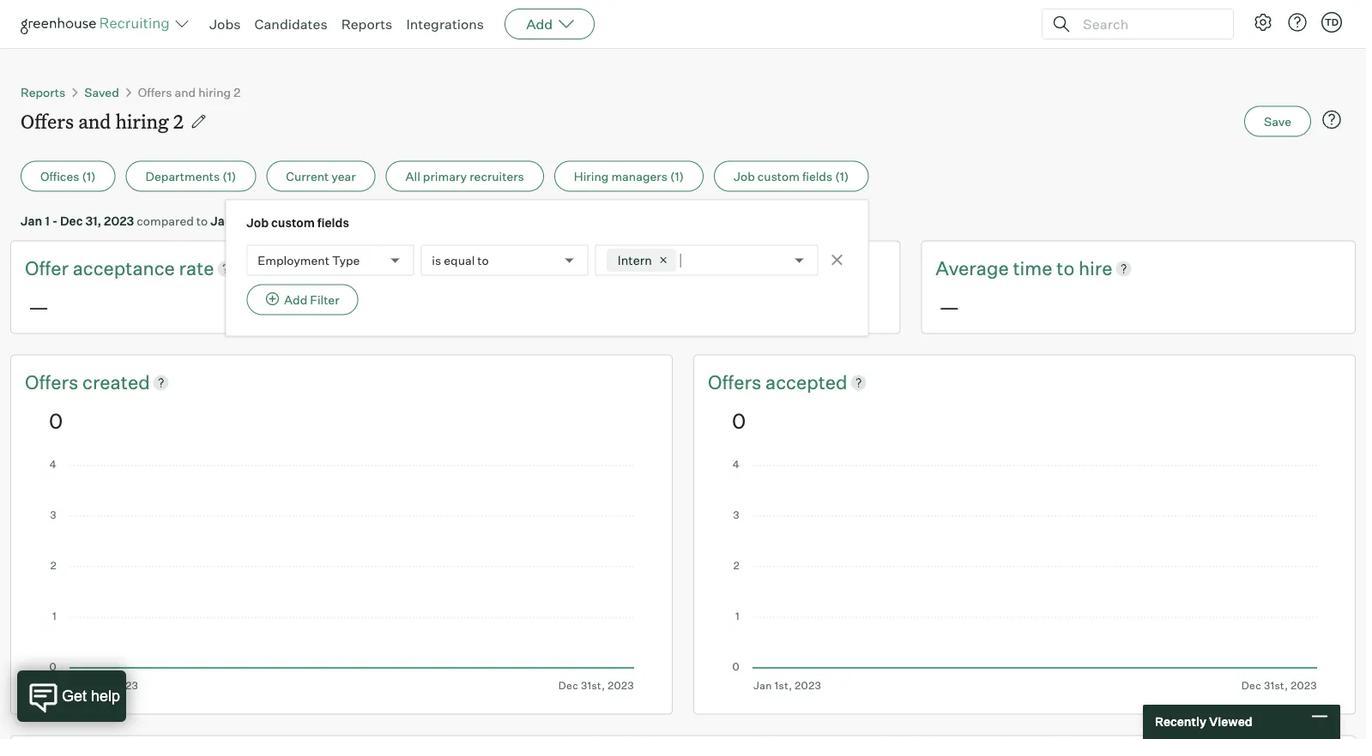 Task type: vqa. For each thing, say whether or not it's contained in the screenshot.
created's THE 0
yes



Task type: locate. For each thing, give the bounding box(es) containing it.
0 horizontal spatial add
[[284, 292, 307, 307]]

2 time link from the left
[[1013, 255, 1057, 282]]

year
[[332, 169, 356, 184]]

dec left 2022
[[250, 214, 273, 229]]

1 horizontal spatial 0
[[732, 408, 746, 434]]

2 average time to from the left
[[936, 257, 1079, 280]]

1 horizontal spatial add
[[526, 15, 553, 33]]

fields inside button
[[802, 169, 833, 184]]

2 to link from the left
[[1057, 255, 1079, 282]]

time left fill
[[558, 257, 597, 280]]

time for fill
[[558, 257, 597, 280]]

2 offers link from the left
[[708, 369, 766, 396]]

0 horizontal spatial offers link
[[25, 369, 82, 396]]

departments (1)
[[146, 169, 236, 184]]

candidates
[[254, 15, 328, 33]]

0 horizontal spatial custom
[[271, 215, 315, 230]]

and up the edit icon
[[175, 85, 196, 100]]

greenhouse recruiting image
[[21, 14, 175, 34]]

reports link
[[341, 15, 393, 33], [21, 85, 65, 100]]

1 vertical spatial reports
[[21, 85, 65, 100]]

and down the saved at the top
[[78, 109, 111, 134]]

1 vertical spatial job
[[247, 215, 269, 230]]

job for job custom fields
[[247, 215, 269, 230]]

1 horizontal spatial jan
[[210, 214, 232, 229]]

1 horizontal spatial time
[[1013, 257, 1053, 280]]

1 horizontal spatial dec
[[250, 214, 273, 229]]

jan
[[21, 214, 42, 229], [210, 214, 232, 229]]

2 left the edit icon
[[173, 109, 184, 134]]

2023
[[104, 214, 134, 229]]

job custom fields
[[247, 215, 349, 230]]

2 down jobs link
[[234, 85, 241, 100]]

2 0 from the left
[[732, 408, 746, 434]]

1 horizontal spatial time link
[[1013, 255, 1057, 282]]

0 horizontal spatial xychart image
[[49, 461, 634, 693]]

reports
[[341, 15, 393, 33], [21, 85, 65, 100]]

add
[[526, 15, 553, 33], [284, 292, 307, 307]]

2022
[[294, 214, 324, 229]]

-
[[52, 214, 58, 229], [242, 214, 247, 229]]

recently
[[1155, 715, 1207, 730]]

fields
[[802, 169, 833, 184], [317, 215, 349, 230]]

and
[[175, 85, 196, 100], [78, 109, 111, 134]]

1 vertical spatial and
[[78, 109, 111, 134]]

job
[[734, 169, 755, 184], [247, 215, 269, 230]]

job inside button
[[734, 169, 755, 184]]

0 horizontal spatial average
[[480, 257, 554, 280]]

- down offices
[[52, 214, 58, 229]]

1 horizontal spatial custom
[[758, 169, 800, 184]]

0 horizontal spatial 1
[[45, 214, 50, 229]]

departments (1) button
[[126, 161, 256, 192]]

intern
[[618, 253, 652, 268]]

31, left "2023"
[[85, 214, 101, 229]]

0 horizontal spatial hiring
[[115, 109, 169, 134]]

1 vertical spatial reports link
[[21, 85, 65, 100]]

average link for fill
[[480, 255, 558, 282]]

1 horizontal spatial xychart image
[[732, 461, 1317, 693]]

offices
[[40, 169, 79, 184]]

0 vertical spatial and
[[175, 85, 196, 100]]

custom inside button
[[758, 169, 800, 184]]

jan up offer
[[21, 214, 42, 229]]

2 time from the left
[[1013, 257, 1053, 280]]

1 vertical spatial fields
[[317, 215, 349, 230]]

0 horizontal spatial —
[[28, 294, 49, 320]]

offers and hiring 2
[[138, 85, 241, 100], [21, 109, 184, 134]]

2 average link from the left
[[936, 255, 1013, 282]]

0 horizontal spatial to link
[[601, 255, 623, 282]]

time link
[[558, 255, 601, 282], [1013, 255, 1057, 282]]

1 average from the left
[[480, 257, 554, 280]]

0 horizontal spatial reports
[[21, 85, 65, 100]]

0 vertical spatial add
[[526, 15, 553, 33]]

reports link right the candidates link
[[341, 15, 393, 33]]

0 horizontal spatial 31,
[[85, 214, 101, 229]]

1 dec from the left
[[60, 214, 83, 229]]

offers and hiring 2 up the edit icon
[[138, 85, 241, 100]]

reports left saved link
[[21, 85, 65, 100]]

1 horizontal spatial to link
[[1057, 255, 1079, 282]]

1 horizontal spatial offers link
[[708, 369, 766, 396]]

1 horizontal spatial —
[[939, 294, 960, 320]]

hiring
[[574, 169, 609, 184]]

to
[[196, 214, 208, 229], [477, 253, 489, 268], [601, 257, 619, 280], [1057, 257, 1075, 280]]

current year button
[[266, 161, 376, 192]]

time
[[558, 257, 597, 280], [1013, 257, 1053, 280]]

time link left hire link
[[1013, 255, 1057, 282]]

hire
[[1079, 257, 1113, 280]]

0
[[49, 408, 63, 434], [732, 408, 746, 434]]

hiring managers (1)
[[574, 169, 684, 184]]

1 average time to from the left
[[480, 257, 623, 280]]

0 horizontal spatial -
[[52, 214, 58, 229]]

1 horizontal spatial reports
[[341, 15, 393, 33]]

reports right the candidates link
[[341, 15, 393, 33]]

1 — from the left
[[28, 294, 49, 320]]

offers and hiring 2 down the saved at the top
[[21, 109, 184, 134]]

2 (1) from the left
[[222, 169, 236, 184]]

1 horizontal spatial job
[[734, 169, 755, 184]]

—
[[28, 294, 49, 320], [939, 294, 960, 320]]

rate link
[[179, 255, 214, 282]]

0 horizontal spatial 0
[[49, 408, 63, 434]]

0 horizontal spatial and
[[78, 109, 111, 134]]

add filter button
[[247, 284, 358, 315]]

1 vertical spatial 2
[[173, 109, 184, 134]]

2 xychart image from the left
[[732, 461, 1317, 693]]

hiring down saved link
[[115, 109, 169, 134]]

1 horizontal spatial 1
[[235, 214, 239, 229]]

custom
[[758, 169, 800, 184], [271, 215, 315, 230]]

to link
[[601, 255, 623, 282], [1057, 255, 1079, 282]]

dec
[[60, 214, 83, 229], [250, 214, 273, 229]]

created
[[82, 371, 150, 394]]

offers link
[[25, 369, 82, 396], [708, 369, 766, 396]]

2 — from the left
[[939, 294, 960, 320]]

1 time from the left
[[558, 257, 597, 280]]

1 horizontal spatial -
[[242, 214, 247, 229]]

1 horizontal spatial average link
[[936, 255, 1013, 282]]

1 down offices
[[45, 214, 50, 229]]

1 horizontal spatial average
[[936, 257, 1009, 280]]

saved link
[[84, 85, 119, 100]]

to left hire
[[1057, 257, 1075, 280]]

add inside button
[[284, 292, 307, 307]]

td button
[[1318, 9, 1346, 36]]

offer acceptance
[[25, 257, 179, 280]]

job custom fields (1) button
[[714, 161, 869, 192]]

viewed
[[1209, 715, 1253, 730]]

2 average from the left
[[936, 257, 1009, 280]]

hiring managers (1) button
[[554, 161, 704, 192]]

dec down offices (1) button
[[60, 214, 83, 229]]

1 horizontal spatial average time to
[[936, 257, 1079, 280]]

0 horizontal spatial fields
[[317, 215, 349, 230]]

0 horizontal spatial time
[[558, 257, 597, 280]]

td
[[1325, 16, 1339, 28]]

31,
[[85, 214, 101, 229], [275, 214, 291, 229]]

1 average link from the left
[[480, 255, 558, 282]]

offices (1)
[[40, 169, 96, 184]]

1 xychart image from the left
[[49, 461, 634, 693]]

current year
[[286, 169, 356, 184]]

recently viewed
[[1155, 715, 1253, 730]]

0 horizontal spatial job
[[247, 215, 269, 230]]

1 horizontal spatial fields
[[802, 169, 833, 184]]

1 offers link from the left
[[25, 369, 82, 396]]

1 vertical spatial add
[[284, 292, 307, 307]]

offers link for accepted
[[708, 369, 766, 396]]

— for offer
[[28, 294, 49, 320]]

reports link left saved link
[[21, 85, 65, 100]]

add inside popup button
[[526, 15, 553, 33]]

1 horizontal spatial 31,
[[275, 214, 291, 229]]

jobs
[[209, 15, 241, 33]]

Search text field
[[1079, 12, 1218, 36]]

integrations
[[406, 15, 484, 33]]

1 left "job custom fields"
[[235, 214, 239, 229]]

0 vertical spatial custom
[[758, 169, 800, 184]]

1 to link from the left
[[601, 255, 623, 282]]

0 for accepted
[[732, 408, 746, 434]]

0 vertical spatial fields
[[802, 169, 833, 184]]

1 vertical spatial custom
[[271, 215, 315, 230]]

offers
[[138, 85, 172, 100], [21, 109, 74, 134], [25, 371, 82, 394], [708, 371, 766, 394]]

xychart image
[[49, 461, 634, 693], [732, 461, 1317, 693]]

hiring
[[198, 85, 231, 100], [115, 109, 169, 134]]

to left fill
[[601, 257, 619, 280]]

0 horizontal spatial dec
[[60, 214, 83, 229]]

1 horizontal spatial hiring
[[198, 85, 231, 100]]

0 horizontal spatial average time to
[[480, 257, 623, 280]]

time link left 'fill' link
[[558, 255, 601, 282]]

average time to
[[480, 257, 623, 280], [936, 257, 1079, 280]]

2
[[234, 85, 241, 100], [173, 109, 184, 134]]

save
[[1264, 114, 1292, 129]]

time left hire
[[1013, 257, 1053, 280]]

0 vertical spatial job
[[734, 169, 755, 184]]

1
[[45, 214, 50, 229], [235, 214, 239, 229]]

hiring up the edit icon
[[198, 85, 231, 100]]

add filter
[[284, 292, 339, 307]]

0 horizontal spatial jan
[[21, 214, 42, 229]]

1 time link from the left
[[558, 255, 601, 282]]

- left 2022
[[242, 214, 247, 229]]

1 horizontal spatial reports link
[[341, 15, 393, 33]]

average link
[[480, 255, 558, 282], [936, 255, 1013, 282]]

0 vertical spatial reports
[[341, 15, 393, 33]]

0 horizontal spatial average link
[[480, 255, 558, 282]]

2 - from the left
[[242, 214, 247, 229]]

average link for hire
[[936, 255, 1013, 282]]

offices (1) button
[[21, 161, 115, 192]]

0 horizontal spatial time link
[[558, 255, 601, 282]]

31, left 2022
[[275, 214, 291, 229]]

all primary recruiters button
[[386, 161, 544, 192]]

employment
[[258, 253, 329, 268]]

0 vertical spatial 2
[[234, 85, 241, 100]]

average
[[480, 257, 554, 280], [936, 257, 1009, 280]]

jan up rate
[[210, 214, 232, 229]]

1 0 from the left
[[49, 408, 63, 434]]

(1)
[[82, 169, 96, 184], [222, 169, 236, 184], [670, 169, 684, 184], [835, 169, 849, 184]]



Task type: describe. For each thing, give the bounding box(es) containing it.
0 for created
[[49, 408, 63, 434]]

offer
[[25, 257, 69, 280]]

0 horizontal spatial reports link
[[21, 85, 65, 100]]

— for average
[[939, 294, 960, 320]]

fill link
[[623, 255, 644, 282]]

0 vertical spatial hiring
[[198, 85, 231, 100]]

is
[[432, 253, 441, 268]]

acceptance link
[[73, 255, 179, 282]]

accepted link
[[766, 369, 848, 396]]

type
[[332, 253, 360, 268]]

to link for fill
[[601, 255, 623, 282]]

fields for job custom fields
[[317, 215, 349, 230]]

0 horizontal spatial 2
[[173, 109, 184, 134]]

2 1 from the left
[[235, 214, 239, 229]]

jan 1 - dec 31, 2023 compared to jan 1 - dec 31, 2022
[[21, 214, 324, 229]]

filter
[[310, 292, 339, 307]]

integrations link
[[406, 15, 484, 33]]

rate
[[179, 257, 214, 280]]

add for add
[[526, 15, 553, 33]]

4 (1) from the left
[[835, 169, 849, 184]]

average for fill
[[480, 257, 554, 280]]

2 dec from the left
[[250, 214, 273, 229]]

1 - from the left
[[52, 214, 58, 229]]

equal
[[444, 253, 475, 268]]

managers
[[611, 169, 668, 184]]

custom for job custom fields (1)
[[758, 169, 800, 184]]

configure image
[[1253, 12, 1274, 33]]

offer link
[[25, 255, 73, 282]]

1 horizontal spatial and
[[175, 85, 196, 100]]

edit image
[[190, 113, 207, 130]]

3 (1) from the left
[[670, 169, 684, 184]]

1 vertical spatial hiring
[[115, 109, 169, 134]]

to right equal
[[477, 253, 489, 268]]

1 1 from the left
[[45, 214, 50, 229]]

saved
[[84, 85, 119, 100]]

to link for hire
[[1057, 255, 1079, 282]]

departments
[[146, 169, 220, 184]]

all primary recruiters
[[406, 169, 524, 184]]

0 vertical spatial reports link
[[341, 15, 393, 33]]

custom for job custom fields
[[271, 215, 315, 230]]

all
[[406, 169, 420, 184]]

save button
[[1245, 106, 1311, 137]]

job for job custom fields (1)
[[734, 169, 755, 184]]

average time to for fill
[[480, 257, 623, 280]]

average time to for hire
[[936, 257, 1079, 280]]

1 horizontal spatial 2
[[234, 85, 241, 100]]

hire link
[[1079, 255, 1113, 282]]

xychart image for created
[[49, 461, 634, 693]]

1 (1) from the left
[[82, 169, 96, 184]]

to right compared
[[196, 214, 208, 229]]

time for hire
[[1013, 257, 1053, 280]]

offers link for created
[[25, 369, 82, 396]]

faq image
[[1322, 109, 1342, 130]]

td button
[[1322, 12, 1342, 33]]

add for add filter
[[284, 292, 307, 307]]

job custom fields (1)
[[734, 169, 849, 184]]

employment type
[[258, 253, 360, 268]]

fill
[[623, 257, 644, 280]]

add button
[[505, 9, 595, 39]]

average for hire
[[936, 257, 1009, 280]]

primary
[[423, 169, 467, 184]]

1 31, from the left
[[85, 214, 101, 229]]

2 jan from the left
[[210, 214, 232, 229]]

candidates link
[[254, 15, 328, 33]]

fields for job custom fields (1)
[[802, 169, 833, 184]]

1 jan from the left
[[21, 214, 42, 229]]

xychart image for accepted
[[732, 461, 1317, 693]]

acceptance
[[73, 257, 175, 280]]

time link for fill
[[558, 255, 601, 282]]

time link for hire
[[1013, 255, 1057, 282]]

offers and hiring 2 link
[[138, 85, 241, 100]]

current
[[286, 169, 329, 184]]

jobs link
[[209, 15, 241, 33]]

recruiters
[[470, 169, 524, 184]]

compared
[[137, 214, 194, 229]]

is equal to
[[432, 253, 489, 268]]

2 31, from the left
[[275, 214, 291, 229]]

0 vertical spatial offers and hiring 2
[[138, 85, 241, 100]]

1 vertical spatial offers and hiring 2
[[21, 109, 184, 134]]

created link
[[82, 369, 150, 396]]

accepted
[[766, 371, 848, 394]]



